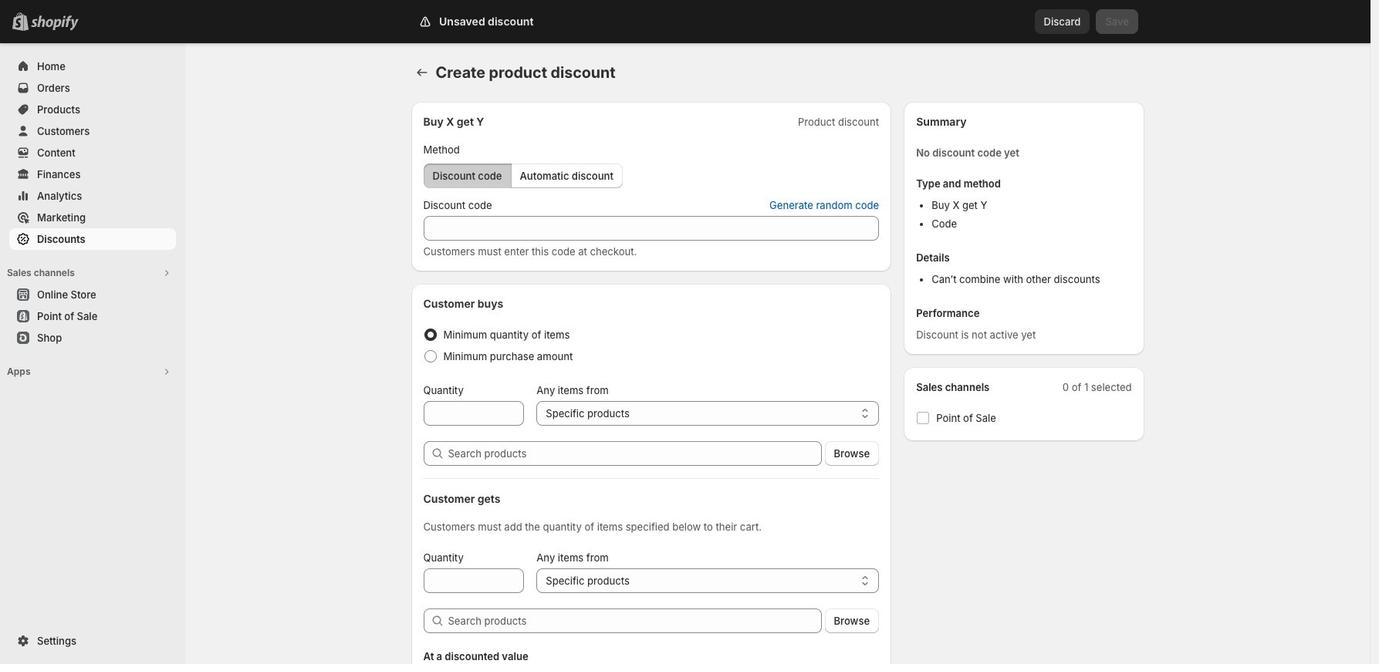 Task type: locate. For each thing, give the bounding box(es) containing it.
Search products text field
[[448, 442, 822, 466], [448, 609, 822, 634]]

None text field
[[423, 216, 879, 241], [423, 401, 524, 426], [423, 216, 879, 241], [423, 401, 524, 426]]

2 search products text field from the top
[[448, 609, 822, 634]]

0 vertical spatial search products text field
[[448, 442, 822, 466]]

None text field
[[423, 569, 524, 594]]

1 vertical spatial search products text field
[[448, 609, 822, 634]]

1 search products text field from the top
[[448, 442, 822, 466]]



Task type: vqa. For each thing, say whether or not it's contained in the screenshot.
'Shopify' image
yes



Task type: describe. For each thing, give the bounding box(es) containing it.
shopify image
[[31, 15, 79, 31]]



